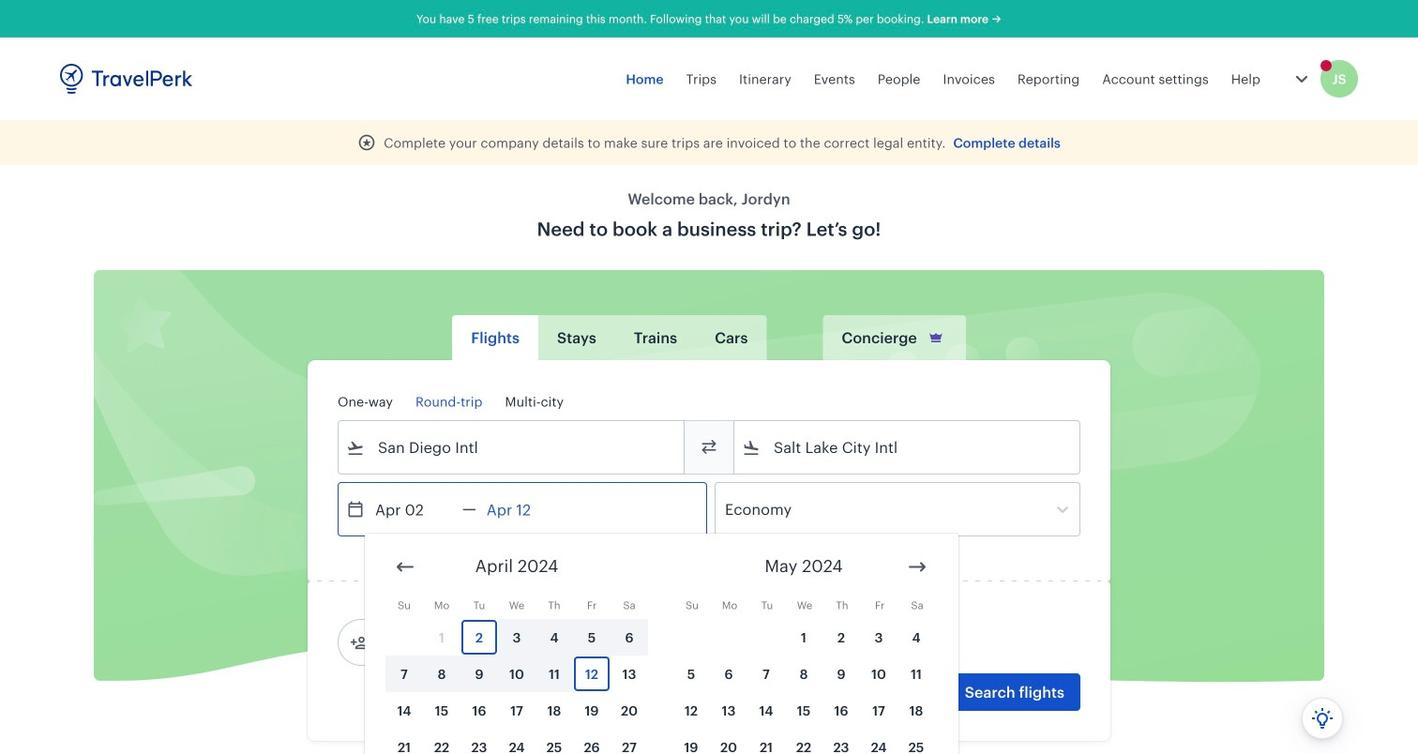 Task type: vqa. For each thing, say whether or not it's contained in the screenshot.
To search field on the right bottom
yes



Task type: describe. For each thing, give the bounding box(es) containing it.
move forward to switch to the next month. image
[[906, 556, 929, 578]]

Depart text field
[[365, 483, 462, 536]]

calendar application
[[365, 534, 1418, 754]]



Task type: locate. For each thing, give the bounding box(es) containing it.
Return text field
[[476, 483, 574, 536]]

From search field
[[365, 432, 659, 462]]

To search field
[[761, 432, 1055, 462]]

Add first traveler search field
[[369, 627, 564, 657]]

move backward to switch to the previous month. image
[[394, 556, 416, 578]]



